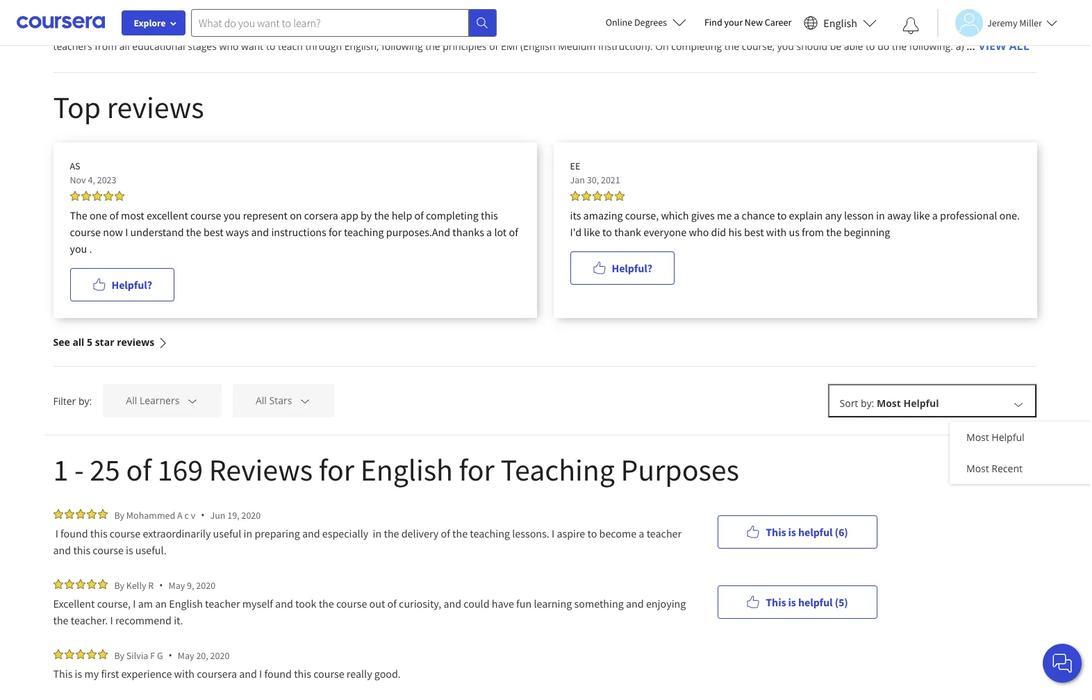 Task type: locate. For each thing, give the bounding box(es) containing it.
helpful inside menu item
[[992, 431, 1025, 444]]

0 horizontal spatial a
[[97, 22, 103, 35]]

english inside "button"
[[824, 16, 858, 30]]

reviews right star
[[117, 336, 154, 349]]

enjoying
[[646, 597, 686, 611]]

1 horizontal spatial chevron down image
[[299, 395, 311, 408]]

1 horizontal spatial teacher
[[647, 527, 682, 541]]

lessons.
[[512, 527, 550, 541]]

of inside i found this course extraordinarily useful in preparing and especially  in the delivery of the teaching lessons. i aspire to become a teacher and this course is useful.
[[441, 527, 450, 541]]

2 horizontal spatial •
[[201, 509, 205, 522]]

for inside 'colleagues from universities all over the world who share the same discipline and discourse community, to ask questions and exchange ideas. this mooc targets lecturers who wish to begin using english in their teaching. a priori, this means university lecturers from countries where english is not the l1 or a widely-used language (romance language-speaking countries, for example), though in fact the course is open to teachers from all educational stages who want to teach through english, following the principles of emi (english medium instruction).  on completing the course, you should be able to do the following.  a) ... view all'
[[773, 22, 786, 35]]

1 helpful from the top
[[799, 525, 833, 539]]

teacher inside excellent course, i am an english teacher myself and took the course out of curiosity, and could have fun learning something and enjoying the teacher. i recommend it.
[[205, 597, 240, 611]]

this inside this is helpful (6) button
[[766, 525, 786, 539]]

completing up thanks
[[426, 209, 479, 222]]

a right "become"
[[639, 527, 645, 541]]

who inside its amazing course, which gives me a chance to explain any lesson in away like a professional one. i'd like to thank everyone who did his best with us from the beginning
[[689, 225, 709, 239]]

using
[[912, 8, 936, 21]]

by left kelly
[[114, 579, 124, 592]]

0 horizontal spatial lecturers
[[234, 22, 274, 35]]

0 horizontal spatial helpful?
[[112, 278, 152, 292]]

do
[[878, 40, 890, 53]]

2 vertical spatial by
[[114, 650, 124, 662]]

to right wish
[[872, 8, 882, 21]]

a
[[482, 22, 488, 35], [734, 209, 740, 222], [933, 209, 938, 222], [487, 225, 492, 239], [639, 527, 645, 541]]

understand
[[130, 225, 184, 239]]

0 vertical spatial a
[[97, 22, 103, 35]]

this is helpful (5) button
[[718, 586, 877, 619]]

1 vertical spatial teacher
[[205, 597, 240, 611]]

0 vertical spatial may
[[169, 579, 185, 592]]

1 vertical spatial completing
[[426, 209, 479, 222]]

did
[[711, 225, 727, 239]]

course left the out
[[336, 597, 367, 611]]

best left ways
[[204, 225, 224, 239]]

course left useful.
[[93, 544, 124, 557]]

helpful for (6)
[[799, 525, 833, 539]]

teaching.
[[53, 22, 94, 35]]

helpful
[[799, 525, 833, 539], [799, 595, 833, 609]]

all left learners
[[126, 394, 137, 408]]

by inside by kelly r • may 9, 2020
[[114, 579, 124, 592]]

•
[[201, 509, 205, 522], [159, 579, 163, 592], [169, 649, 172, 662]]

teacher inside i found this course extraordinarily useful in preparing and especially  in the delivery of the teaching lessons. i aspire to become a teacher and this course is useful.
[[647, 527, 682, 541]]

of left the emi
[[489, 40, 499, 53]]

.
[[89, 242, 92, 256]]

0 horizontal spatial best
[[204, 225, 224, 239]]

helpful
[[904, 397, 939, 410], [992, 431, 1025, 444]]

1 horizontal spatial best
[[744, 225, 764, 239]]

0 vertical spatial all
[[182, 8, 193, 21]]

0 vertical spatial completing
[[672, 40, 722, 53]]

this up the speaking
[[697, 8, 715, 21]]

beginning
[[844, 225, 891, 239]]

language
[[547, 22, 588, 35]]

-
[[74, 451, 84, 489]]

all
[[1010, 38, 1030, 54], [126, 394, 137, 408], [256, 394, 267, 408]]

by kelly r • may 9, 2020
[[114, 579, 216, 592]]

1 vertical spatial 2020
[[196, 579, 216, 592]]

jan
[[570, 174, 585, 186]]

1 vertical spatial most
[[967, 431, 990, 444]]

0 vertical spatial •
[[201, 509, 205, 522]]

on
[[656, 40, 669, 53]]

2 helpful from the top
[[799, 595, 833, 609]]

away
[[887, 209, 912, 222]]

2 horizontal spatial chevron down image
[[1012, 398, 1025, 411]]

found right coursera
[[264, 667, 292, 681]]

1 by from the top
[[114, 509, 124, 522]]

for inside the one of most excellent course you represent on corsera app by the help of completing this course now i understand the best ways and instructions for teaching purposes.and thanks a lot of you .
[[329, 225, 342, 239]]

chevron down image up "most helpful" menu item
[[1012, 398, 1025, 411]]

see all 5 star reviews button
[[53, 318, 168, 366]]

helpful left (6) on the right bottom of the page
[[799, 525, 833, 539]]

now
[[103, 225, 123, 239]]

0 horizontal spatial chevron down image
[[186, 395, 199, 408]]

most
[[877, 397, 901, 410], [967, 431, 990, 444], [967, 462, 990, 475]]

this down 25
[[90, 527, 107, 541]]

by
[[361, 209, 372, 222]]

of inside excellent course, i am an english teacher myself and took the course out of curiosity, and could have fun learning something and enjoying the teacher. i recommend it.
[[388, 597, 397, 611]]

all left stars
[[256, 394, 267, 408]]

a)
[[956, 40, 964, 53]]

this left really
[[294, 667, 311, 681]]

i right now
[[125, 225, 128, 239]]

0 vertical spatial found
[[61, 527, 88, 541]]

ask
[[537, 8, 553, 21]]

1 horizontal spatial all
[[119, 40, 130, 53]]

0 vertical spatial helpful
[[799, 525, 833, 539]]

2 horizontal spatial course,
[[742, 40, 775, 53]]

0 vertical spatial like
[[914, 209, 930, 222]]

all down 'priori,'
[[119, 40, 130, 53]]

most right sort
[[877, 397, 901, 410]]

menu containing most helpful
[[950, 422, 1091, 484]]

2 vertical spatial •
[[169, 649, 172, 662]]

0 horizontal spatial completing
[[426, 209, 479, 222]]

0 horizontal spatial teaching
[[344, 225, 384, 239]]

found down "-"
[[61, 527, 88, 541]]

who left want
[[219, 40, 239, 53]]

by left silvia
[[114, 650, 124, 662]]

teacher
[[647, 527, 682, 541], [205, 597, 240, 611]]

this left (5)
[[766, 595, 786, 609]]

ideas.
[[668, 8, 694, 21]]

• right g
[[169, 649, 172, 662]]

1 vertical spatial teaching
[[470, 527, 510, 541]]

on
[[290, 209, 302, 222]]

new
[[745, 16, 763, 28]]

0 horizontal spatial with
[[174, 667, 195, 681]]

0 horizontal spatial helpful? button
[[70, 268, 174, 302]]

1 vertical spatial reviews
[[117, 336, 154, 349]]

reviews inside button
[[117, 336, 154, 349]]

None search field
[[191, 9, 497, 36]]

this up lot
[[481, 209, 498, 222]]

1 horizontal spatial like
[[914, 209, 930, 222]]

0 vertical spatial with
[[766, 225, 787, 239]]

english up delivery
[[361, 451, 453, 489]]

1 horizontal spatial all
[[256, 394, 267, 408]]

english up following
[[377, 22, 409, 35]]

most inside menu item
[[967, 462, 990, 475]]

i left am
[[133, 597, 136, 611]]

the
[[218, 8, 233, 21], [314, 8, 329, 21], [439, 22, 454, 35], [901, 22, 916, 35], [426, 40, 440, 53], [725, 40, 740, 53], [892, 40, 907, 53], [374, 209, 390, 222], [186, 225, 201, 239], [827, 225, 842, 239], [384, 527, 399, 541], [453, 527, 468, 541], [319, 597, 334, 611], [53, 614, 69, 628]]

1 vertical spatial found
[[264, 667, 292, 681]]

2 horizontal spatial all
[[1010, 38, 1030, 54]]

1 horizontal spatial you
[[224, 209, 241, 222]]

a left professional at the right top of page
[[933, 209, 938, 222]]

1 horizontal spatial helpful
[[992, 431, 1025, 444]]

you left .
[[70, 242, 87, 256]]

1 horizontal spatial completing
[[672, 40, 722, 53]]

0 horizontal spatial by:
[[79, 394, 92, 408]]

coursera
[[197, 667, 237, 681]]

corsera
[[304, 209, 338, 222]]

kelly
[[126, 579, 146, 592]]

filled star image
[[92, 191, 102, 201], [103, 191, 113, 201], [570, 191, 580, 201], [593, 191, 602, 201], [604, 191, 613, 201], [615, 191, 625, 201], [75, 509, 85, 519], [87, 509, 96, 519], [53, 580, 63, 589], [98, 580, 107, 589], [53, 650, 63, 660], [98, 650, 107, 660]]

the inside its amazing course, which gives me a chance to explain any lesson in away like a professional one. i'd like to thank everyone who did his best with us from the beginning
[[827, 225, 842, 239]]

0 vertical spatial teacher
[[647, 527, 682, 541]]

may left '20,'
[[178, 650, 194, 662]]

helpful left (5)
[[799, 595, 833, 609]]

of right the out
[[388, 597, 397, 611]]

may left 9,
[[169, 579, 185, 592]]

course down using
[[918, 22, 949, 35]]

course, down countries,
[[742, 40, 775, 53]]

english up be
[[824, 16, 858, 30]]

found inside i found this course extraordinarily useful in preparing and especially  in the delivery of the teaching lessons. i aspire to become a teacher and this course is useful.
[[61, 527, 88, 541]]

by left 'mohammed'
[[114, 509, 124, 522]]

3 by from the top
[[114, 650, 124, 662]]

2 vertical spatial you
[[70, 242, 87, 256]]

2020 inside by silvia f g • may 20, 2020
[[210, 650, 230, 662]]

is left not
[[412, 22, 419, 35]]

help
[[392, 209, 412, 222]]

0 vertical spatial course,
[[742, 40, 775, 53]]

1 horizontal spatial lecturers
[[785, 8, 825, 21]]

took
[[295, 597, 317, 611]]

teaching inside i found this course extraordinarily useful in preparing and especially  in the delivery of the teaching lessons. i aspire to become a teacher and this course is useful.
[[470, 527, 510, 541]]

this
[[135, 22, 152, 35], [481, 209, 498, 222], [90, 527, 107, 541], [73, 544, 90, 557], [294, 667, 311, 681]]

course inside excellent course, i am an english teacher myself and took the course out of curiosity, and could have fun learning something and enjoying the teacher. i recommend it.
[[336, 597, 367, 611]]

2020 inside by mohammed a c v • jun 19, 2020
[[241, 509, 261, 522]]

4,
[[88, 174, 95, 186]]

1 horizontal spatial •
[[169, 649, 172, 662]]

2 by from the top
[[114, 579, 124, 592]]

9,
[[187, 579, 194, 592]]

course, down kelly
[[97, 597, 131, 611]]

completing down the speaking
[[672, 40, 722, 53]]

1 vertical spatial helpful
[[799, 595, 833, 609]]

and left "enjoying"
[[626, 597, 644, 611]]

fun
[[516, 597, 532, 611]]

in up open
[[974, 8, 982, 21]]

you down career
[[778, 40, 794, 53]]

1 vertical spatial may
[[178, 650, 194, 662]]

like right i'd
[[584, 225, 600, 239]]

ways
[[226, 225, 249, 239]]

a
[[97, 22, 103, 35], [177, 509, 183, 522]]

is left (6) on the right bottom of the page
[[789, 525, 796, 539]]

best inside its amazing course, which gives me a chance to explain any lesson in away like a professional one. i'd like to thank everyone who did his best with us from the beginning
[[744, 225, 764, 239]]

this for this is helpful (5)
[[766, 595, 786, 609]]

by for am
[[114, 579, 124, 592]]

2020 right '20,'
[[210, 650, 230, 662]]

find your new career
[[705, 16, 792, 28]]

this left my
[[53, 667, 73, 681]]

online degrees
[[606, 16, 667, 28]]

of right delivery
[[441, 527, 450, 541]]

(english
[[521, 40, 556, 53]]

0 vertical spatial helpful?
[[612, 261, 653, 275]]

lecturers down world
[[234, 22, 274, 35]]

1 horizontal spatial found
[[264, 667, 292, 681]]

chevron down image for stars
[[299, 395, 311, 408]]

2020 right 19, on the bottom of page
[[241, 509, 261, 522]]

to
[[526, 8, 535, 21], [872, 8, 882, 21], [987, 22, 996, 35], [266, 40, 275, 53], [866, 40, 875, 53], [777, 209, 787, 222], [603, 225, 612, 239], [588, 527, 597, 541]]

you
[[778, 40, 794, 53], [224, 209, 241, 222], [70, 242, 87, 256]]

lecturers up example),
[[785, 8, 825, 21]]

universities
[[128, 8, 180, 21]]

by for course
[[114, 509, 124, 522]]

chevron down image
[[186, 395, 199, 408], [299, 395, 311, 408], [1012, 398, 1025, 411]]

0 vertical spatial you
[[778, 40, 794, 53]]

0 horizontal spatial course,
[[97, 597, 131, 611]]

2 vertical spatial course,
[[97, 597, 131, 611]]

a inside i found this course extraordinarily useful in preparing and especially  in the delivery of the teaching lessons. i aspire to become a teacher and this course is useful.
[[639, 527, 645, 541]]

like right the away
[[914, 209, 930, 222]]

english up it.
[[169, 597, 203, 611]]

0 horizontal spatial like
[[584, 225, 600, 239]]

2020
[[241, 509, 261, 522], [196, 579, 216, 592], [210, 650, 230, 662]]

teaching down by at the left of the page
[[344, 225, 384, 239]]

and right discipline
[[403, 8, 421, 21]]

all left over
[[182, 8, 193, 21]]

by inside by mohammed a c v • jun 19, 2020
[[114, 509, 124, 522]]

0 vertical spatial by
[[114, 509, 124, 522]]

wish
[[849, 8, 870, 21]]

speaking
[[683, 22, 723, 35]]

one.
[[1000, 209, 1020, 222]]

teacher left myself
[[205, 597, 240, 611]]

• right r
[[159, 579, 163, 592]]

2 vertical spatial all
[[73, 336, 84, 349]]

from down 'priori,'
[[95, 40, 117, 53]]

all down 'jeremy miller'
[[1010, 38, 1030, 54]]

0 horizontal spatial found
[[61, 527, 88, 541]]

0 horizontal spatial helpful
[[904, 397, 939, 410]]

1 vertical spatial with
[[174, 667, 195, 681]]

2020 right 9,
[[196, 579, 216, 592]]

teaching
[[501, 451, 615, 489]]

should
[[797, 40, 828, 53]]

0 vertical spatial teaching
[[344, 225, 384, 239]]

most left recent
[[967, 462, 990, 475]]

all inside "button"
[[256, 394, 267, 408]]

1 vertical spatial all
[[119, 40, 130, 53]]

online degrees button
[[595, 7, 698, 38]]

completing
[[672, 40, 722, 53], [426, 209, 479, 222]]

with inside its amazing course, which gives me a chance to explain any lesson in away like a professional one. i'd like to thank everyone who did his best with us from the beginning
[[766, 225, 787, 239]]

• right v
[[201, 509, 205, 522]]

by: right sort
[[861, 397, 875, 410]]

2 horizontal spatial you
[[778, 40, 794, 53]]

1 horizontal spatial with
[[766, 225, 787, 239]]

1 vertical spatial by
[[114, 579, 124, 592]]

reviews down educational
[[107, 88, 204, 126]]

0 horizontal spatial all
[[126, 394, 137, 408]]

and right coursera
[[239, 667, 257, 681]]

course,
[[742, 40, 775, 53], [625, 209, 659, 222], [97, 597, 131, 611]]

1 horizontal spatial a
[[177, 509, 183, 522]]

any
[[825, 209, 842, 222]]

by for first
[[114, 650, 124, 662]]

20,
[[196, 650, 208, 662]]

filled star image
[[70, 191, 80, 201], [81, 191, 91, 201], [114, 191, 124, 201], [581, 191, 591, 201], [53, 509, 63, 519], [64, 509, 74, 519], [98, 509, 107, 519], [64, 580, 74, 589], [75, 580, 85, 589], [87, 580, 96, 589], [64, 650, 74, 660], [75, 650, 85, 660], [87, 650, 96, 660]]

2020 inside by kelly r • may 9, 2020
[[196, 579, 216, 592]]

me
[[717, 209, 732, 222]]

of
[[489, 40, 499, 53], [109, 209, 119, 222], [415, 209, 424, 222], [509, 225, 518, 239], [126, 451, 152, 489], [441, 527, 450, 541], [388, 597, 397, 611]]

top reviews
[[53, 88, 204, 126]]

by inside by silvia f g • may 20, 2020
[[114, 650, 124, 662]]

all for all stars
[[256, 394, 267, 408]]

course, up thank
[[625, 209, 659, 222]]

through
[[305, 40, 342, 53]]

1 vertical spatial a
[[177, 509, 183, 522]]

menu
[[950, 422, 1091, 484]]

1 vertical spatial •
[[159, 579, 163, 592]]

0 horizontal spatial teacher
[[205, 597, 240, 611]]

helpful? button down .
[[70, 268, 174, 302]]

in right especially
[[373, 527, 382, 541]]

priori,
[[106, 22, 133, 35]]

chevron down image inside all learners button
[[186, 395, 199, 408]]

most recent menu item
[[950, 453, 1091, 484]]

teaching inside the one of most excellent course you represent on corsera app by the help of completing this course now i understand the best ways and instructions for teaching purposes.and thanks a lot of you .
[[344, 225, 384, 239]]

1 vertical spatial you
[[224, 209, 241, 222]]

a right or
[[482, 22, 488, 35]]

exchange
[[622, 8, 665, 21]]

by: for sort
[[861, 397, 875, 410]]

who up though
[[827, 8, 847, 21]]

a left c
[[177, 509, 183, 522]]

1 best from the left
[[204, 225, 224, 239]]

with
[[766, 225, 787, 239], [174, 667, 195, 681]]

1 vertical spatial helpful
[[992, 431, 1025, 444]]

with left us
[[766, 225, 787, 239]]

am
[[138, 597, 153, 611]]

see
[[53, 336, 70, 349]]

2 vertical spatial most
[[967, 462, 990, 475]]

i inside the one of most excellent course you represent on corsera app by the help of completing this course now i understand the best ways and instructions for teaching purposes.and thanks a lot of you .
[[125, 225, 128, 239]]

2 best from the left
[[744, 225, 764, 239]]

this inside this is helpful (5) button
[[766, 595, 786, 609]]

lesson
[[844, 209, 874, 222]]

a left 'priori,'
[[97, 22, 103, 35]]

1 horizontal spatial course,
[[625, 209, 659, 222]]

course up useful.
[[110, 527, 141, 541]]

1 horizontal spatial teaching
[[470, 527, 510, 541]]

chevron down image inside 'all stars' "button"
[[299, 395, 311, 408]]

teacher right "become"
[[647, 527, 682, 541]]

30,
[[587, 174, 599, 186]]

g
[[157, 650, 163, 662]]

all inside button
[[126, 394, 137, 408]]

1 horizontal spatial by:
[[861, 397, 875, 410]]

0 horizontal spatial all
[[73, 336, 84, 349]]

0 vertical spatial 2020
[[241, 509, 261, 522]]

1 vertical spatial course,
[[625, 209, 659, 222]]

2023
[[97, 174, 116, 186]]

2 vertical spatial 2020
[[210, 650, 230, 662]]

all inside 'colleagues from universities all over the world who share the same discipline and discourse community, to ask questions and exchange ideas. this mooc targets lecturers who wish to begin using english in their teaching. a priori, this means university lecturers from countries where english is not the l1 or a widely-used language (romance language-speaking countries, for example), though in fact the course is open to teachers from all educational stages who want to teach through english, following the principles of emi (english medium instruction).  on completing the course, you should be able to do the following.  a) ... view all'
[[1010, 38, 1030, 54]]

your
[[725, 16, 743, 28]]

and down represent
[[251, 225, 269, 239]]

course left really
[[314, 667, 344, 681]]

may inside by silvia f g • may 20, 2020
[[178, 650, 194, 662]]

educational
[[132, 40, 185, 53]]

most inside menu item
[[967, 431, 990, 444]]

teaching
[[344, 225, 384, 239], [470, 527, 510, 541]]

have
[[492, 597, 514, 611]]

most helpful
[[967, 431, 1025, 444]]

teaching left lessons. on the bottom of the page
[[470, 527, 510, 541]]

a inside the one of most excellent course you represent on corsera app by the help of completing this course now i understand the best ways and instructions for teaching purposes.and thanks a lot of you .
[[487, 225, 492, 239]]

1 horizontal spatial helpful? button
[[570, 252, 675, 285]]



Task type: vqa. For each thing, say whether or not it's contained in the screenshot.
right world-
no



Task type: describe. For each thing, give the bounding box(es) containing it.
sort by: most helpful
[[840, 397, 939, 410]]

to inside i found this course extraordinarily useful in preparing and especially  in the delivery of the teaching lessons. i aspire to become a teacher and this course is useful.
[[588, 527, 597, 541]]

questions
[[555, 8, 599, 21]]

filter
[[53, 394, 76, 408]]

of inside 'colleagues from universities all over the world who share the same discipline and discourse community, to ask questions and exchange ideas. this mooc targets lecturers who wish to begin using english in their teaching. a priori, this means university lecturers from countries where english is not the l1 or a widely-used language (romance language-speaking countries, for example), though in fact the course is open to teachers from all educational stages who want to teach through english, following the principles of emi (english medium instruction).  on completing the course, you should be able to do the following.  a) ... view all'
[[489, 40, 499, 53]]

a right me
[[734, 209, 740, 222]]

curiosity,
[[399, 597, 441, 611]]

of up the purposes.and
[[415, 209, 424, 222]]

i right coursera
[[259, 667, 262, 681]]

is left my
[[75, 667, 82, 681]]

it.
[[174, 614, 183, 628]]

1 vertical spatial lecturers
[[234, 22, 274, 35]]

his
[[729, 225, 742, 239]]

language-
[[639, 22, 683, 35]]

course, inside 'colleagues from universities all over the world who share the same discipline and discourse community, to ask questions and exchange ideas. this mooc targets lecturers who wish to begin using english in their teaching. a priori, this means university lecturers from countries where english is not the l1 or a widely-used language (romance language-speaking countries, for example), though in fact the course is open to teachers from all educational stages who want to teach through english, following the principles of emi (english medium instruction).  on completing the course, you should be able to do the following.  a) ... view all'
[[742, 40, 775, 53]]

means
[[154, 22, 185, 35]]

to right want
[[266, 40, 275, 53]]

app
[[341, 209, 359, 222]]

recent
[[992, 462, 1023, 475]]

2 horizontal spatial all
[[182, 8, 193, 21]]

What do you want to learn? text field
[[191, 9, 469, 36]]

represent
[[243, 209, 288, 222]]

completing inside 'colleagues from universities all over the world who share the same discipline and discourse community, to ask questions and exchange ideas. this mooc targets lecturers who wish to begin using english in their teaching. a priori, this means university lecturers from countries where english is not the l1 or a widely-used language (romance language-speaking countries, for example), though in fact the course is open to teachers from all educational stages who want to teach through english, following the principles of emi (english medium instruction).  on completing the course, you should be able to do the following.  a) ... view all'
[[672, 40, 722, 53]]

see all 5 star reviews
[[53, 336, 154, 349]]

r
[[148, 579, 154, 592]]

find
[[705, 16, 723, 28]]

0 vertical spatial reviews
[[107, 88, 204, 126]]

emi
[[501, 40, 518, 53]]

thank
[[615, 225, 642, 239]]

i found this course extraordinarily useful in preparing and especially  in the delivery of the teaching lessons. i aspire to become a teacher and this course is useful.
[[53, 527, 686, 557]]

learning
[[534, 597, 572, 611]]

top
[[53, 88, 101, 126]]

most helpful menu item
[[950, 422, 1091, 453]]

coursera image
[[17, 11, 105, 34]]

could
[[464, 597, 490, 611]]

and left took
[[275, 597, 293, 611]]

online
[[606, 16, 633, 28]]

a inside by mohammed a c v • jun 19, 2020
[[177, 509, 183, 522]]

to left do in the top of the page
[[866, 40, 875, 53]]

myself
[[242, 597, 273, 611]]

this inside 'colleagues from universities all over the world who share the same discipline and discourse community, to ask questions and exchange ideas. this mooc targets lecturers who wish to begin using english in their teaching. a priori, this means university lecturers from countries where english is not the l1 or a widely-used language (romance language-speaking countries, for example), though in fact the course is open to teachers from all educational stages who want to teach through english, following the principles of emi (english medium instruction).  on completing the course, you should be able to do the following.  a) ... view all'
[[697, 8, 715, 21]]

is inside i found this course extraordinarily useful in preparing and especially  in the delivery of the teaching lessons. i aspire to become a teacher and this course is useful.
[[126, 544, 133, 557]]

i down '1'
[[55, 527, 58, 541]]

my
[[84, 667, 99, 681]]

0 vertical spatial lecturers
[[785, 8, 825, 21]]

of right lot
[[509, 225, 518, 239]]

recommend
[[115, 614, 172, 628]]

of right 25
[[126, 451, 152, 489]]

over
[[195, 8, 216, 21]]

course, inside its amazing course, which gives me a chance to explain any lesson in away like a professional one. i'd like to thank everyone who did his best with us from the beginning
[[625, 209, 659, 222]]

its
[[570, 209, 581, 222]]

a inside 'colleagues from universities all over the world who share the same discipline and discourse community, to ask questions and exchange ideas. this mooc targets lecturers who wish to begin using english in their teaching. a priori, this means university lecturers from countries where english is not the l1 or a widely-used language (romance language-speaking countries, for example), though in fact the course is open to teachers from all educational stages who want to teach through english, following the principles of emi (english medium instruction).  on completing the course, you should be able to do the following.  a) ... view all'
[[482, 22, 488, 35]]

world
[[235, 8, 261, 21]]

career
[[765, 16, 792, 28]]

in right useful
[[244, 527, 253, 541]]

show notifications image
[[903, 17, 920, 34]]

useful.
[[135, 544, 167, 557]]

this is helpful (6)
[[766, 525, 848, 539]]

and right preparing
[[302, 527, 320, 541]]

best inside the one of most excellent course you represent on corsera app by the help of completing this course now i understand the best ways and instructions for teaching purposes.and thanks a lot of you .
[[204, 225, 224, 239]]

gives
[[691, 209, 715, 222]]

is left (5)
[[789, 595, 796, 609]]

principles
[[443, 40, 487, 53]]

an
[[155, 597, 167, 611]]

to down amazing
[[603, 225, 612, 239]]

everyone
[[644, 225, 687, 239]]

jeremy miller
[[988, 16, 1042, 29]]

chance
[[742, 209, 775, 222]]

this inside the one of most excellent course you represent on corsera app by the help of completing this course now i understand the best ways and instructions for teaching purposes.and thanks a lot of you .
[[481, 209, 498, 222]]

i left the aspire at right
[[552, 527, 555, 541]]

most for most recent
[[967, 462, 990, 475]]

from up teach
[[277, 22, 299, 35]]

course right excellent
[[190, 209, 221, 222]]

a inside 'colleagues from universities all over the world who share the same discipline and discourse community, to ask questions and exchange ideas. this mooc targets lecturers who wish to begin using english in their teaching. a priori, this means university lecturers from countries where english is not the l1 or a widely-used language (romance language-speaking countries, for example), though in fact the course is open to teachers from all educational stages who want to teach through english, following the principles of emi (english medium instruction).  on completing the course, you should be able to do the following.  a) ... view all'
[[97, 22, 103, 35]]

jeremy miller button
[[938, 9, 1058, 36]]

this inside 'colleagues from universities all over the world who share the same discipline and discourse community, to ask questions and exchange ideas. this mooc targets lecturers who wish to begin using english in their teaching. a priori, this means university lecturers from countries where english is not the l1 or a widely-used language (romance language-speaking countries, for example), though in fact the course is open to teachers from all educational stages who want to teach through english, following the principles of emi (english medium instruction).  on completing the course, you should be able to do the following.  a) ... view all'
[[135, 22, 152, 35]]

chat with us image
[[1052, 653, 1074, 675]]

all learners
[[126, 394, 180, 408]]

the
[[70, 209, 87, 222]]

to left ask
[[526, 8, 535, 21]]

...
[[967, 40, 976, 53]]

as
[[70, 160, 80, 172]]

in inside its amazing course, which gives me a chance to explain any lesson in away like a professional one. i'd like to thank everyone who did his best with us from the beginning
[[876, 209, 885, 222]]

c
[[185, 509, 189, 522]]

us
[[789, 225, 800, 239]]

used
[[522, 22, 544, 35]]

169
[[158, 451, 203, 489]]

i'd
[[570, 225, 582, 239]]

course inside 'colleagues from universities all over the world who share the same discipline and discourse community, to ask questions and exchange ideas. this mooc targets lecturers who wish to begin using english in their teaching. a priori, this means university lecturers from countries where english is not the l1 or a widely-used language (romance language-speaking countries, for example), though in fact the course is open to teachers from all educational stages who want to teach through english, following the principles of emi (english medium instruction).  on completing the course, you should be able to do the following.  a) ... view all'
[[918, 22, 949, 35]]

0 horizontal spatial •
[[159, 579, 163, 592]]

this is my first experience with coursera and i found this course really good.
[[53, 667, 401, 681]]

all inside button
[[73, 336, 84, 349]]

course up .
[[70, 225, 101, 239]]

of right one on the top of the page
[[109, 209, 119, 222]]

really
[[347, 667, 372, 681]]

jeremy
[[988, 16, 1018, 29]]

excellent
[[147, 209, 188, 222]]

to right chance
[[777, 209, 787, 222]]

1 vertical spatial helpful?
[[112, 278, 152, 292]]

2021
[[601, 174, 621, 186]]

and up excellent
[[53, 544, 71, 557]]

explore
[[134, 17, 166, 29]]

mohammed
[[126, 509, 175, 522]]

countries,
[[726, 22, 771, 35]]

view all button
[[978, 36, 1031, 56]]

lot
[[494, 225, 507, 239]]

0 horizontal spatial you
[[70, 242, 87, 256]]

helpful for (5)
[[799, 595, 833, 609]]

all learners button
[[103, 384, 222, 418]]

all for all learners
[[126, 394, 137, 408]]

this up excellent
[[73, 544, 90, 557]]

is left open
[[951, 22, 959, 35]]

degrees
[[635, 16, 667, 28]]

course, inside excellent course, i am an english teacher myself and took the course out of curiosity, and could have fun learning something and enjoying the teacher. i recommend it.
[[97, 597, 131, 611]]

as nov 4, 2023
[[70, 160, 116, 186]]

ee
[[570, 160, 581, 172]]

its amazing course, which gives me a chance to explain any lesson in away like a professional one. i'd like to thank everyone who did his best with us from the beginning
[[570, 209, 1020, 239]]

first
[[101, 667, 119, 681]]

english up open
[[939, 8, 971, 21]]

english button
[[799, 0, 883, 45]]

open
[[961, 22, 984, 35]]

you inside 'colleagues from universities all over the world who share the same discipline and discourse community, to ask questions and exchange ideas. this mooc targets lecturers who wish to begin using english in their teaching. a priori, this means university lecturers from countries where english is not the l1 or a widely-used language (romance language-speaking countries, for example), though in fact the course is open to teachers from all educational stages who want to teach through english, following the principles of emi (english medium instruction).  on completing the course, you should be able to do the following.  a) ... view all'
[[778, 40, 794, 53]]

0 vertical spatial most
[[877, 397, 901, 410]]

silvia
[[126, 650, 148, 662]]

and up (romance
[[602, 8, 619, 21]]

(5)
[[835, 595, 848, 609]]

who left the share on the left
[[264, 8, 283, 21]]

explore button
[[122, 10, 186, 35]]

to down their
[[987, 22, 996, 35]]

excellent
[[53, 597, 95, 611]]

and left the could
[[444, 597, 462, 611]]

completing inside the one of most excellent course you represent on corsera app by the help of completing this course now i understand the best ways and instructions for teaching purposes.and thanks a lot of you .
[[426, 209, 479, 222]]

jun
[[210, 509, 226, 522]]

chevron down image for learners
[[186, 395, 199, 408]]

be
[[830, 40, 842, 53]]

may inside by kelly r • may 9, 2020
[[169, 579, 185, 592]]

by silvia f g • may 20, 2020
[[114, 649, 230, 662]]

where
[[346, 22, 375, 35]]

0 vertical spatial helpful
[[904, 397, 939, 410]]

this for this is my first experience with coursera and i found this course really good.
[[53, 667, 73, 681]]

reviews
[[209, 451, 313, 489]]

all stars button
[[233, 384, 334, 418]]

and inside the one of most excellent course you represent on corsera app by the help of completing this course now i understand the best ways and instructions for teaching purposes.and thanks a lot of you .
[[251, 225, 269, 239]]

by: for filter
[[79, 394, 92, 408]]

colleagues
[[53, 8, 101, 21]]

english inside excellent course, i am an english teacher myself and took the course out of curiosity, and could have fun learning something and enjoying the teacher. i recommend it.
[[169, 597, 203, 611]]

this for this is helpful (6)
[[766, 525, 786, 539]]

i right teacher. at the left bottom of page
[[110, 614, 113, 628]]

community,
[[469, 8, 523, 21]]

thanks
[[453, 225, 484, 239]]

1 vertical spatial like
[[584, 225, 600, 239]]

most for most helpful
[[967, 431, 990, 444]]

able
[[844, 40, 864, 53]]

want
[[241, 40, 264, 53]]

in left fact
[[871, 22, 879, 35]]

from inside its amazing course, which gives me a chance to explain any lesson in away like a professional one. i'd like to thank everyone who did his best with us from the beginning
[[802, 225, 824, 239]]

1 horizontal spatial helpful?
[[612, 261, 653, 275]]

from up 'priori,'
[[103, 8, 126, 21]]

stars
[[269, 394, 292, 408]]

learners
[[140, 394, 180, 408]]

1
[[53, 451, 68, 489]]



